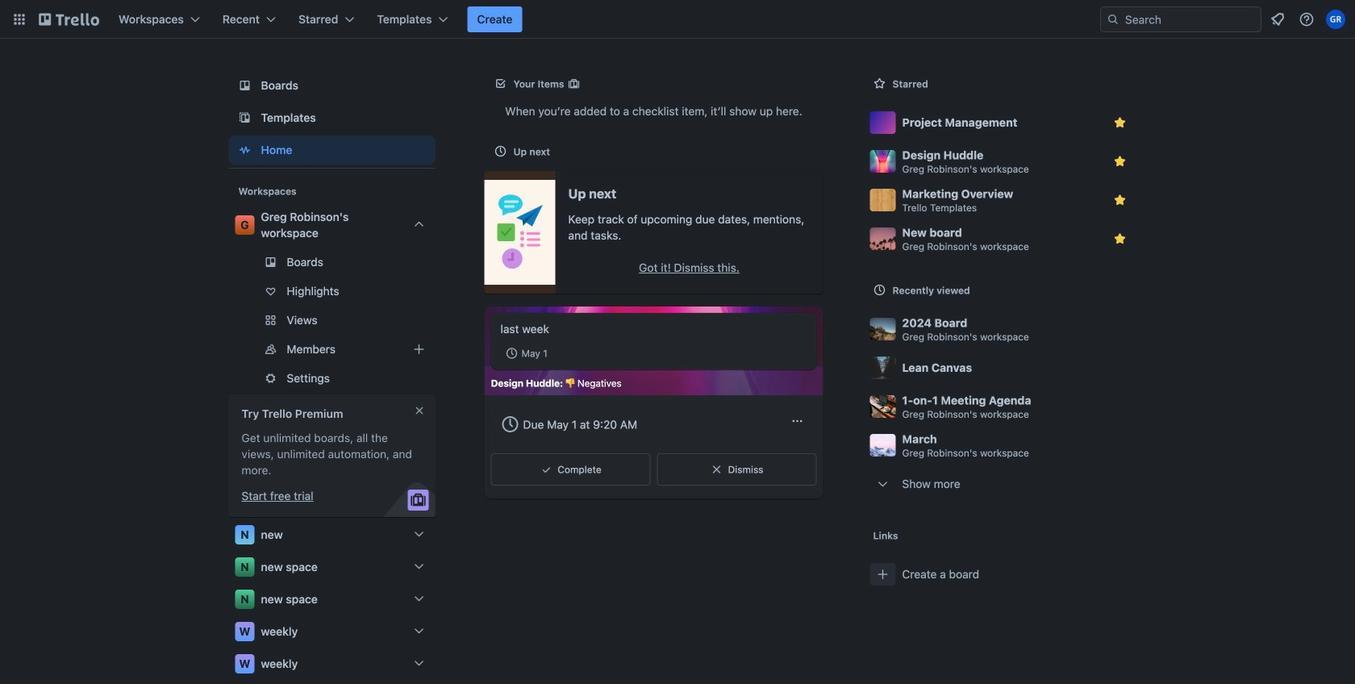 Task type: describe. For each thing, give the bounding box(es) containing it.
primary element
[[0, 0, 1356, 39]]

add image
[[410, 340, 429, 359]]

home image
[[235, 140, 255, 160]]

back to home image
[[39, 6, 99, 32]]

click to unstar marketing overview. it will be removed from your starred list. image
[[1112, 192, 1129, 208]]

0 notifications image
[[1269, 10, 1288, 29]]



Task type: vqa. For each thing, say whether or not it's contained in the screenshot.
back to home 'image'
yes



Task type: locate. For each thing, give the bounding box(es) containing it.
search image
[[1107, 13, 1120, 26]]

Search field
[[1120, 8, 1261, 31]]

template board image
[[235, 108, 255, 127]]

click to unstar design huddle. it will be removed from your starred list. image
[[1112, 153, 1129, 169]]

greg robinson (gregrobinson96) image
[[1327, 10, 1346, 29]]

click to unstar project management. it will be removed from your starred list. image
[[1112, 115, 1129, 131]]

board image
[[235, 76, 255, 95]]

click to unstar new board. it will be removed from your starred list. image
[[1112, 231, 1129, 247]]

open information menu image
[[1299, 11, 1315, 27]]



